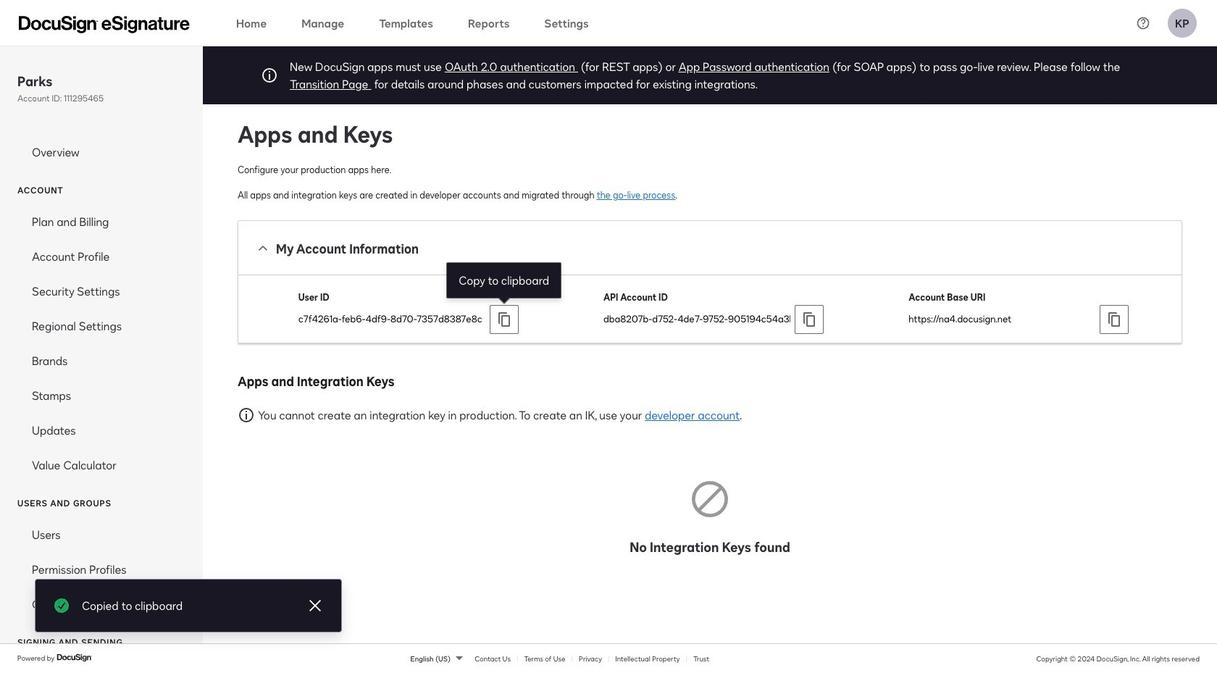 Task type: describe. For each thing, give the bounding box(es) containing it.
account element
[[0, 204, 203, 483]]

users and groups element
[[0, 517, 203, 622]]

docusign admin image
[[19, 16, 190, 33]]



Task type: vqa. For each thing, say whether or not it's contained in the screenshot.
field
yes



Task type: locate. For each thing, give the bounding box(es) containing it.
tooltip
[[446, 262, 562, 298]]

None field
[[298, 312, 487, 325], [604, 312, 792, 325], [909, 312, 1097, 325], [298, 312, 487, 325], [604, 312, 792, 325], [909, 312, 1097, 325]]

docusign image
[[57, 652, 93, 664]]



